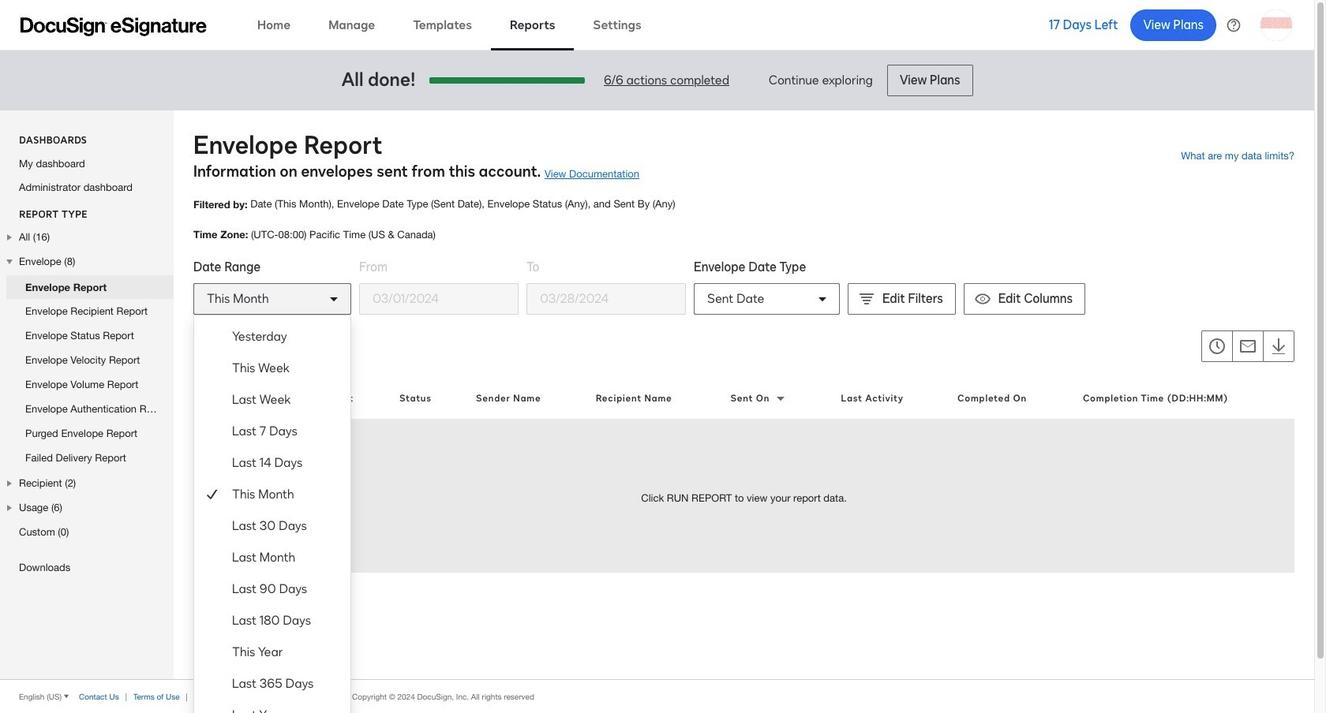 Task type: vqa. For each thing, say whether or not it's contained in the screenshot.
alert icon
no



Task type: describe. For each thing, give the bounding box(es) containing it.
docusign esignature image
[[21, 17, 207, 36]]

your uploaded profile image image
[[1261, 9, 1292, 41]]

MM/DD/YYYY text field
[[527, 284, 685, 314]]

secondary report detail actions group
[[1201, 331, 1294, 362]]



Task type: locate. For each thing, give the bounding box(es) containing it.
list box
[[194, 321, 350, 714]]

more info region
[[0, 680, 1314, 714]]

MM/DD/YYYY text field
[[360, 284, 518, 314]]

primary report detail actions group
[[193, 331, 350, 362]]



